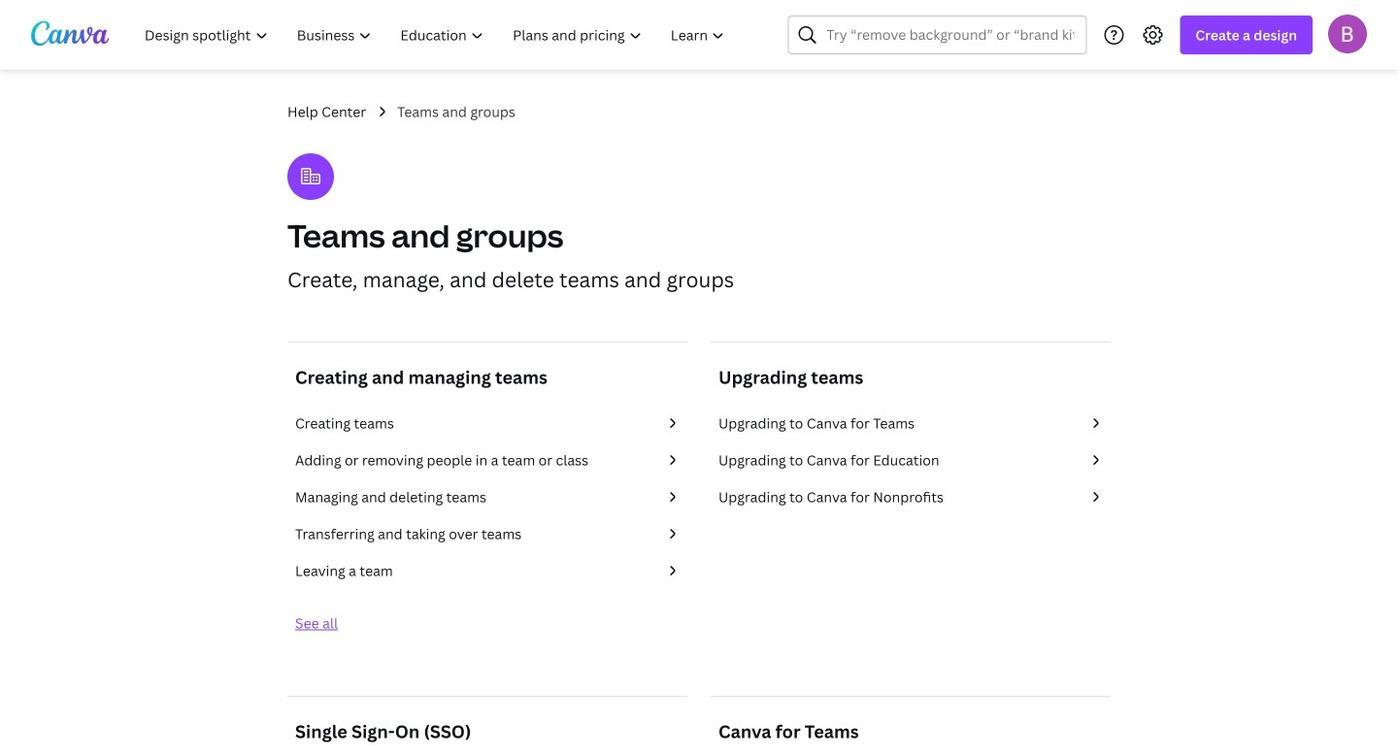Task type: locate. For each thing, give the bounding box(es) containing it.
top level navigation element
[[132, 16, 741, 54]]



Task type: vqa. For each thing, say whether or not it's contained in the screenshot.
text field
no



Task type: describe. For each thing, give the bounding box(es) containing it.
Try "remove background" or "brand kit" search field
[[827, 17, 1074, 53]]

bob builder image
[[1328, 14, 1367, 53]]



